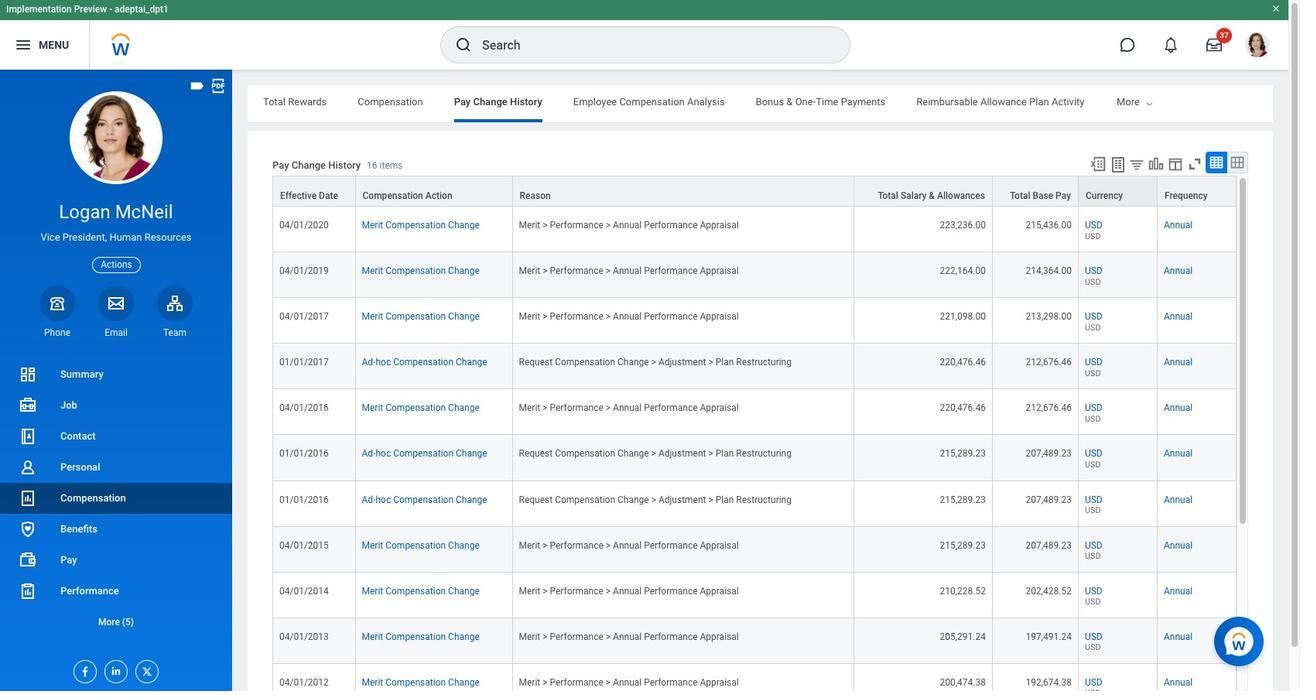 Task type: locate. For each thing, give the bounding box(es) containing it.
usd link for 9th the 'annual' link from the top
[[1085, 583, 1103, 597]]

3 merit compensation change from the top
[[362, 311, 480, 322]]

4 merit compensation change from the top
[[362, 403, 480, 414]]

merit compensation change link for 04/01/2012
[[362, 677, 480, 688]]

1 vertical spatial history
[[328, 160, 361, 171]]

usd link for seventh the 'annual' link from the bottom
[[1085, 400, 1103, 414]]

9 row from the top
[[273, 527, 1237, 573]]

7 merit compensation change link from the top
[[362, 632, 480, 642]]

job image
[[19, 396, 37, 415]]

0 vertical spatial ad-hoc compensation change
[[362, 357, 487, 368]]

employee compensation analysis
[[574, 96, 725, 108]]

job link
[[0, 390, 232, 421]]

row containing 01/01/2017
[[273, 344, 1237, 390]]

merit compensation change for 04/01/2012
[[362, 677, 480, 688]]

benefits image
[[19, 520, 37, 539]]

221,098.00
[[940, 311, 986, 322]]

1 annual link from the top
[[1164, 220, 1193, 231]]

usd usd for usd link related to seventh the 'annual' link from the bottom
[[1085, 403, 1103, 424]]

plan for usd link associated with 6th the 'annual' link
[[716, 449, 734, 459]]

18 usd from the top
[[1085, 597, 1101, 607]]

total
[[263, 96, 286, 108], [878, 191, 899, 201], [1010, 191, 1031, 201]]

0 vertical spatial ad-
[[362, 357, 376, 368]]

usd link for fourth the 'annual' link from the bottom
[[1085, 537, 1103, 551]]

total for total salary & allowances
[[878, 191, 899, 201]]

2 horizontal spatial total
[[1010, 191, 1031, 201]]

01/01/2016 up 04/01/2015
[[279, 494, 329, 505]]

3 merit > performance > annual performance appraisal from the top
[[519, 311, 739, 322]]

2 appraisal from the top
[[700, 266, 739, 277]]

2 merit > performance > annual performance appraisal from the top
[[519, 266, 739, 277]]

2 usd from the top
[[1085, 231, 1101, 241]]

1 usd from the top
[[1085, 220, 1103, 231]]

2 ad-hoc compensation change from the top
[[362, 449, 487, 459]]

16
[[367, 161, 377, 171]]

(5)
[[122, 617, 134, 628]]

1 vertical spatial 212,676.46
[[1026, 403, 1072, 414]]

04/01/2020
[[279, 220, 329, 231]]

more (5) button
[[0, 613, 232, 632]]

2 request compensation change > adjustment > plan restructuring from the top
[[519, 449, 792, 459]]

1 vertical spatial ad-hoc compensation change link
[[362, 449, 487, 459]]

employee
[[574, 96, 617, 108]]

10 annual link from the top
[[1164, 632, 1193, 642]]

adjustment for 8th the 'annual' link from the bottom of the page
[[659, 357, 706, 368]]

total left rewards
[[263, 96, 286, 108]]

214,364.00
[[1026, 266, 1072, 277]]

pay up 'effective'
[[273, 160, 289, 171]]

5 merit compensation change link from the top
[[362, 540, 480, 551]]

2 vertical spatial ad-hoc compensation change
[[362, 494, 487, 505]]

0 horizontal spatial &
[[787, 96, 793, 108]]

1 request from the top
[[519, 357, 553, 368]]

& inside tab list
[[787, 96, 793, 108]]

1 hoc from the top
[[376, 357, 391, 368]]

2 vertical spatial request compensation change > adjustment > plan restructuring
[[519, 494, 792, 505]]

linkedin image
[[105, 661, 122, 677]]

>
[[543, 220, 548, 231], [606, 220, 611, 231], [543, 266, 548, 277], [606, 266, 611, 277], [543, 311, 548, 322], [606, 311, 611, 322], [652, 357, 656, 368], [709, 357, 714, 368], [543, 403, 548, 414], [606, 403, 611, 414], [652, 449, 656, 459], [709, 449, 714, 459], [652, 494, 656, 505], [709, 494, 714, 505], [543, 540, 548, 551], [606, 540, 611, 551], [543, 586, 548, 597], [606, 586, 611, 597], [543, 632, 548, 642], [606, 632, 611, 642], [543, 677, 548, 688], [606, 677, 611, 688]]

ad-hoc compensation change for 6th the 'annual' link
[[362, 449, 487, 459]]

tag image
[[189, 77, 206, 94]]

4 appraisal from the top
[[700, 403, 739, 414]]

2 vertical spatial 207,489.23
[[1026, 540, 1072, 551]]

view worker - expand/collapse chart image
[[1148, 156, 1165, 173]]

7 usd usd from the top
[[1085, 494, 1103, 516]]

6 usd usd from the top
[[1085, 449, 1103, 470]]

01/01/2017
[[279, 357, 329, 368]]

merit compensation change for 04/01/2019
[[362, 266, 480, 277]]

215,289.23
[[940, 449, 986, 459], [940, 494, 986, 505], [940, 540, 986, 551]]

2 207,489.23 from the top
[[1026, 494, 1072, 505]]

0 vertical spatial &
[[787, 96, 793, 108]]

04/01/2019
[[279, 266, 329, 277]]

215,289.23 for usd link associated with seventh the 'annual' link from the top
[[940, 494, 986, 505]]

2 merit compensation change from the top
[[362, 266, 480, 277]]

4 annual link from the top
[[1164, 357, 1193, 368]]

implementation
[[6, 4, 72, 15]]

hoc
[[376, 357, 391, 368], [376, 449, 391, 459], [376, 494, 391, 505]]

email logan mcneil element
[[98, 327, 134, 339]]

& inside popup button
[[929, 191, 935, 201]]

pay inside navigation pane region
[[60, 554, 77, 566]]

row containing effective date
[[273, 176, 1237, 207]]

plan
[[1030, 96, 1050, 108], [716, 357, 734, 368], [716, 449, 734, 459], [716, 494, 734, 505]]

2 215,289.23 from the top
[[940, 494, 986, 505]]

1 appraisal from the top
[[700, 220, 739, 231]]

expand table image
[[1230, 155, 1246, 170]]

04/01/2015
[[279, 540, 329, 551]]

one-
[[796, 96, 816, 108]]

1 row from the top
[[273, 176, 1237, 207]]

3 usd link from the top
[[1085, 308, 1103, 322]]

4 usd usd from the top
[[1085, 357, 1103, 379]]

7 merit > performance > annual performance appraisal from the top
[[519, 632, 739, 642]]

request compensation change > adjustment > plan restructuring
[[519, 357, 792, 368], [519, 449, 792, 459], [519, 494, 792, 505]]

mail image
[[107, 294, 125, 313]]

1 vertical spatial request compensation change > adjustment > plan restructuring
[[519, 449, 792, 459]]

annual
[[613, 220, 642, 231], [1164, 220, 1193, 231], [613, 266, 642, 277], [1164, 266, 1193, 277], [613, 311, 642, 322], [1164, 311, 1193, 322], [1164, 357, 1193, 368], [613, 403, 642, 414], [1164, 403, 1193, 414], [1164, 449, 1193, 459], [1164, 494, 1193, 505], [613, 540, 642, 551], [1164, 540, 1193, 551], [613, 586, 642, 597], [1164, 586, 1193, 597], [613, 632, 642, 642], [1164, 632, 1193, 642], [613, 677, 642, 688], [1164, 677, 1193, 688]]

1 vertical spatial &
[[929, 191, 935, 201]]

11 row from the top
[[273, 618, 1237, 664]]

merit
[[362, 220, 383, 231], [519, 220, 541, 231], [362, 266, 383, 277], [519, 266, 541, 277], [362, 311, 383, 322], [519, 311, 541, 322], [362, 403, 383, 414], [519, 403, 541, 414], [362, 540, 383, 551], [519, 540, 541, 551], [362, 586, 383, 597], [519, 586, 541, 597], [362, 632, 383, 642], [519, 632, 541, 642], [362, 677, 383, 688], [519, 677, 541, 688]]

vice
[[41, 232, 60, 243]]

0 vertical spatial 212,676.46
[[1026, 357, 1072, 368]]

1 vertical spatial more
[[98, 617, 120, 628]]

vice president, human resources
[[41, 232, 192, 243]]

more left the (5)
[[98, 617, 120, 628]]

date
[[319, 191, 338, 201]]

2 vertical spatial ad-hoc compensation change link
[[362, 494, 487, 505]]

action
[[426, 191, 453, 201]]

0 vertical spatial 01/01/2016
[[279, 449, 329, 459]]

5 appraisal from the top
[[700, 540, 739, 551]]

merit compensation change for 04/01/2014
[[362, 586, 480, 597]]

2 220,476.46 from the top
[[940, 403, 986, 414]]

6 appraisal from the top
[[700, 586, 739, 597]]

total inside tab list
[[263, 96, 286, 108]]

row containing 04/01/2016
[[273, 390, 1237, 435]]

usd usd for 11th the 'annual' link from the bottom usd link
[[1085, 220, 1103, 241]]

4 row from the top
[[273, 298, 1237, 344]]

merit compensation change link
[[362, 220, 480, 231], [362, 266, 480, 277], [362, 311, 480, 322], [362, 403, 480, 414], [362, 540, 480, 551], [362, 586, 480, 597], [362, 632, 480, 642], [362, 677, 480, 688]]

usd usd for usd link corresponding to third the 'annual' link from the top of the page
[[1085, 311, 1103, 333]]

plan for usd link associated with seventh the 'annual' link from the top
[[716, 494, 734, 505]]

ad-hoc compensation change link for eighth row from the top
[[362, 494, 487, 505]]

performance
[[550, 220, 604, 231], [644, 220, 698, 231], [550, 266, 604, 277], [644, 266, 698, 277], [550, 311, 604, 322], [644, 311, 698, 322], [550, 403, 604, 414], [644, 403, 698, 414], [550, 540, 604, 551], [644, 540, 698, 551], [60, 585, 119, 597], [550, 586, 604, 597], [644, 586, 698, 597], [550, 632, 604, 642], [644, 632, 698, 642], [550, 677, 604, 688], [644, 677, 698, 688]]

0 vertical spatial 220,476.46
[[940, 357, 986, 368]]

human
[[109, 232, 142, 243]]

pay inside popup button
[[1056, 191, 1071, 201]]

3 request from the top
[[519, 494, 553, 505]]

select to filter grid data image
[[1129, 156, 1146, 173]]

pay down "benefits"
[[60, 554, 77, 566]]

mcneil
[[115, 201, 173, 223]]

Search Workday  search field
[[482, 28, 818, 62]]

0 horizontal spatial history
[[328, 160, 361, 171]]

usd link for seventh the 'annual' link from the top
[[1085, 491, 1103, 505]]

merit > performance > annual performance appraisal for 04/01/2014
[[519, 586, 739, 597]]

3 restructuring from the top
[[736, 494, 792, 505]]

& right salary
[[929, 191, 935, 201]]

frequency button
[[1158, 177, 1236, 206]]

usd usd
[[1085, 220, 1103, 241], [1085, 266, 1103, 287], [1085, 311, 1103, 333], [1085, 357, 1103, 379], [1085, 403, 1103, 424], [1085, 449, 1103, 470], [1085, 494, 1103, 516], [1085, 540, 1103, 561], [1085, 586, 1103, 607], [1085, 632, 1103, 653]]

2 vertical spatial ad-
[[362, 494, 376, 505]]

total for total base pay
[[1010, 191, 1031, 201]]

1 vertical spatial 207,489.23
[[1026, 494, 1072, 505]]

ad-hoc compensation change link for 7th row
[[362, 449, 487, 459]]

usd usd for usd link related to 8th the 'annual' link from the bottom of the page
[[1085, 357, 1103, 379]]

1 vertical spatial ad-
[[362, 449, 376, 459]]

compensation
[[358, 96, 423, 108], [620, 96, 685, 108], [363, 191, 423, 201], [386, 220, 446, 231], [386, 266, 446, 277], [386, 311, 446, 322], [393, 357, 454, 368], [555, 357, 616, 368], [386, 403, 446, 414], [393, 449, 454, 459], [555, 449, 616, 459], [60, 492, 126, 504], [393, 494, 454, 505], [555, 494, 616, 505], [386, 540, 446, 551], [386, 586, 446, 597], [386, 632, 446, 642], [386, 677, 446, 688]]

2 request from the top
[[519, 449, 553, 459]]

compensation link
[[0, 483, 232, 514]]

appraisal for 215,289.23
[[700, 540, 739, 551]]

ad-
[[362, 357, 376, 368], [362, 449, 376, 459], [362, 494, 376, 505]]

appraisal
[[700, 220, 739, 231], [700, 266, 739, 277], [700, 311, 739, 322], [700, 403, 739, 414], [700, 540, 739, 551], [700, 586, 739, 597], [700, 632, 739, 642], [700, 677, 739, 688]]

pay down search image
[[454, 96, 471, 108]]

history left employee
[[510, 96, 543, 108]]

bonus
[[756, 96, 784, 108]]

7 annual link from the top
[[1164, 494, 1193, 505]]

37 button
[[1198, 28, 1233, 62]]

7 usd link from the top
[[1085, 491, 1103, 505]]

usd link
[[1085, 217, 1103, 231], [1085, 263, 1103, 277], [1085, 308, 1103, 322], [1085, 354, 1103, 368], [1085, 400, 1103, 414], [1085, 446, 1103, 459], [1085, 491, 1103, 505], [1085, 537, 1103, 551], [1085, 583, 1103, 597], [1085, 628, 1103, 642], [1085, 674, 1103, 688]]

10 usd from the top
[[1085, 414, 1101, 424]]

ad- for 8th the 'annual' link from the bottom of the page
[[362, 357, 376, 368]]

1 vertical spatial hoc
[[376, 449, 391, 459]]

8 appraisal from the top
[[700, 677, 739, 688]]

2 merit compensation change link from the top
[[362, 266, 480, 277]]

merit > performance > annual performance appraisal for 04/01/2020
[[519, 220, 739, 231]]

2 212,676.46 from the top
[[1026, 403, 1072, 414]]

0 horizontal spatial more
[[98, 617, 120, 628]]

list containing summary
[[0, 359, 232, 638]]

usd link for 10th the 'annual' link from the bottom
[[1085, 263, 1103, 277]]

personal image
[[19, 458, 37, 477]]

1 vertical spatial 215,289.23
[[940, 494, 986, 505]]

merit > performance > annual performance appraisal for 04/01/2019
[[519, 266, 739, 277]]

1 horizontal spatial &
[[929, 191, 935, 201]]

ad-hoc compensation change link for row containing 01/01/2017
[[362, 357, 487, 368]]

&
[[787, 96, 793, 108], [929, 191, 935, 201]]

more for more
[[1117, 96, 1140, 108]]

summary
[[60, 369, 104, 380]]

0 vertical spatial request
[[519, 357, 553, 368]]

pay for pay change history 16 items
[[273, 160, 289, 171]]

2 restructuring from the top
[[736, 449, 792, 459]]

salary
[[901, 191, 927, 201]]

1 vertical spatial adjustment
[[659, 449, 706, 459]]

tab list
[[248, 85, 1274, 122]]

3 usd usd from the top
[[1085, 311, 1103, 333]]

request for 8th the 'annual' link from the bottom of the page
[[519, 357, 553, 368]]

merit compensation change for 04/01/2015
[[362, 540, 480, 551]]

0 vertical spatial history
[[510, 96, 543, 108]]

1 horizontal spatial total
[[878, 191, 899, 201]]

205,291.24
[[940, 632, 986, 642]]

0 vertical spatial ad-hoc compensation change link
[[362, 357, 487, 368]]

pay change history
[[454, 96, 543, 108]]

2 vertical spatial adjustment
[[659, 494, 706, 505]]

8 merit > performance > annual performance appraisal from the top
[[519, 677, 739, 688]]

1 ad- from the top
[[362, 357, 376, 368]]

history left 16
[[328, 160, 361, 171]]

hoc for 8th the 'annual' link from the bottom of the page
[[376, 357, 391, 368]]

16 usd from the top
[[1085, 551, 1101, 561]]

1 horizontal spatial more
[[1117, 96, 1140, 108]]

change
[[473, 96, 508, 108], [292, 160, 326, 171], [448, 220, 480, 231], [448, 266, 480, 277], [448, 311, 480, 322], [456, 357, 487, 368], [618, 357, 649, 368], [448, 403, 480, 414], [456, 449, 487, 459], [618, 449, 649, 459], [456, 494, 487, 505], [618, 494, 649, 505], [448, 540, 480, 551], [448, 586, 480, 597], [448, 632, 480, 642], [448, 677, 480, 688]]

total inside popup button
[[1010, 191, 1031, 201]]

3 annual link from the top
[[1164, 311, 1193, 322]]

pay right the base
[[1056, 191, 1071, 201]]

0 vertical spatial adjustment
[[659, 357, 706, 368]]

0 vertical spatial 215,289.23
[[940, 449, 986, 459]]

213,298.00
[[1026, 311, 1072, 322]]

restructuring
[[736, 357, 792, 368], [736, 449, 792, 459], [736, 494, 792, 505]]

close environment banner image
[[1272, 4, 1281, 13]]

history for pay change history 16 items
[[328, 160, 361, 171]]

2 vertical spatial restructuring
[[736, 494, 792, 505]]

1 ad-hoc compensation change link from the top
[[362, 357, 487, 368]]

5 merit > performance > annual performance appraisal from the top
[[519, 540, 739, 551]]

merit compensation change for 04/01/2013
[[362, 632, 480, 642]]

3 ad-hoc compensation change link from the top
[[362, 494, 487, 505]]

more for more (5)
[[98, 617, 120, 628]]

merit > performance > annual performance appraisal
[[519, 220, 739, 231], [519, 266, 739, 277], [519, 311, 739, 322], [519, 403, 739, 414], [519, 540, 739, 551], [519, 586, 739, 597], [519, 632, 739, 642], [519, 677, 739, 688]]

phone logan mcneil element
[[39, 327, 75, 339]]

2 usd usd from the top
[[1085, 266, 1103, 287]]

3 hoc from the top
[[376, 494, 391, 505]]

5 usd usd from the top
[[1085, 403, 1103, 424]]

6 merit > performance > annual performance appraisal from the top
[[519, 586, 739, 597]]

allowances
[[938, 191, 986, 201]]

2 hoc from the top
[[376, 449, 391, 459]]

6 usd link from the top
[[1085, 446, 1103, 459]]

3 ad-hoc compensation change from the top
[[362, 494, 487, 505]]

inbox large image
[[1207, 37, 1222, 53]]

2 vertical spatial request
[[519, 494, 553, 505]]

3 215,289.23 from the top
[[940, 540, 986, 551]]

merit compensation change link for 04/01/2017
[[362, 311, 480, 322]]

total base pay button
[[993, 177, 1078, 206]]

12 usd from the top
[[1085, 460, 1101, 470]]

menu
[[39, 38, 69, 51]]

215,289.23 for usd link associated with 6th the 'annual' link
[[940, 449, 986, 459]]

20 usd from the top
[[1085, 643, 1101, 653]]

calendar
[[1196, 96, 1236, 108]]

1 vertical spatial request
[[519, 449, 553, 459]]

2 vertical spatial hoc
[[376, 494, 391, 505]]

adjustment for seventh the 'annual' link from the top
[[659, 494, 706, 505]]

row
[[273, 176, 1237, 207], [273, 207, 1237, 253], [273, 253, 1237, 298], [273, 298, 1237, 344], [273, 344, 1237, 390], [273, 390, 1237, 435], [273, 435, 1237, 481], [273, 481, 1237, 527], [273, 527, 1237, 573], [273, 573, 1237, 618], [273, 618, 1237, 664], [273, 664, 1237, 691]]

1 restructuring from the top
[[736, 357, 792, 368]]

9 usd link from the top
[[1085, 583, 1103, 597]]

0 vertical spatial 207,489.23
[[1026, 449, 1072, 459]]

more inside dropdown button
[[98, 617, 120, 628]]

hoc for 6th the 'annual' link
[[376, 449, 391, 459]]

01/01/2016 down 04/01/2016
[[279, 449, 329, 459]]

more left vesting in the top right of the page
[[1117, 96, 1140, 108]]

7 usd from the top
[[1085, 357, 1103, 368]]

5 usd link from the top
[[1085, 400, 1103, 414]]

future vesting by calendar year
[[1116, 96, 1258, 108]]

total salary & allowances
[[878, 191, 986, 201]]

row containing 04/01/2020
[[273, 207, 1237, 253]]

contact link
[[0, 421, 232, 452]]

3 usd from the top
[[1085, 266, 1103, 277]]

reason button
[[513, 177, 854, 206]]

0 vertical spatial more
[[1117, 96, 1140, 108]]

request for seventh the 'annual' link from the top
[[519, 494, 553, 505]]

resources
[[145, 232, 192, 243]]

toolbar
[[1083, 152, 1249, 176]]

1 vertical spatial 01/01/2016
[[279, 494, 329, 505]]

view team image
[[166, 294, 184, 313]]

2 vertical spatial 215,289.23
[[940, 540, 986, 551]]

merit compensation change link for 04/01/2015
[[362, 540, 480, 551]]

0 vertical spatial hoc
[[376, 357, 391, 368]]

1 vertical spatial restructuring
[[736, 449, 792, 459]]

1 01/01/2016 from the top
[[279, 449, 329, 459]]

menu banner
[[0, 0, 1289, 70]]

appraisal for 210,228.52
[[700, 586, 739, 597]]

team
[[163, 327, 187, 338]]

merit compensation change for 04/01/2020
[[362, 220, 480, 231]]

frequency
[[1165, 191, 1208, 201]]

1 horizontal spatial history
[[510, 96, 543, 108]]

contact image
[[19, 427, 37, 446]]

0 horizontal spatial total
[[263, 96, 286, 108]]

compensation inside compensation action popup button
[[363, 191, 423, 201]]

total left the base
[[1010, 191, 1031, 201]]

212,676.46 for merit > performance > annual performance appraisal
[[1026, 403, 1072, 414]]

& left one-
[[787, 96, 793, 108]]

annual link
[[1164, 220, 1193, 231], [1164, 266, 1193, 277], [1164, 311, 1193, 322], [1164, 357, 1193, 368], [1164, 403, 1193, 414], [1164, 449, 1193, 459], [1164, 494, 1193, 505], [1164, 540, 1193, 551], [1164, 586, 1193, 597], [1164, 632, 1193, 642], [1164, 677, 1193, 688]]

usd usd for usd link for fourth the 'annual' link from the bottom
[[1085, 540, 1103, 561]]

12 row from the top
[[273, 664, 1237, 691]]

1 215,289.23 from the top
[[940, 449, 986, 459]]

pay for pay change history
[[454, 96, 471, 108]]

1 vertical spatial 220,476.46
[[940, 403, 986, 414]]

ad-hoc compensation change
[[362, 357, 487, 368], [362, 449, 487, 459], [362, 494, 487, 505]]

activity
[[1052, 96, 1085, 108]]

0 vertical spatial restructuring
[[736, 357, 792, 368]]

list
[[0, 359, 232, 638]]

3 adjustment from the top
[[659, 494, 706, 505]]

10 usd usd from the top
[[1085, 632, 1103, 653]]

8 usd link from the top
[[1085, 537, 1103, 551]]

6 annual link from the top
[[1164, 449, 1193, 459]]

6 merit compensation change from the top
[[362, 586, 480, 597]]

menu button
[[0, 20, 89, 70]]

total left salary
[[878, 191, 899, 201]]

total base pay
[[1010, 191, 1071, 201]]

207,489.23
[[1026, 449, 1072, 459], [1026, 494, 1072, 505], [1026, 540, 1072, 551]]

request
[[519, 357, 553, 368], [519, 449, 553, 459], [519, 494, 553, 505]]

performance image
[[19, 582, 37, 601]]

table image
[[1209, 155, 1225, 170]]

4 merit > performance > annual performance appraisal from the top
[[519, 403, 739, 414]]

215,436.00
[[1026, 220, 1072, 231]]

220,476.46 for merit > performance > annual performance appraisal
[[940, 403, 986, 414]]

usd link for second the 'annual' link from the bottom
[[1085, 628, 1103, 642]]

facebook image
[[74, 661, 91, 678]]

merit compensation change for 04/01/2017
[[362, 311, 480, 322]]

usd link for 8th the 'annual' link from the bottom of the page
[[1085, 354, 1103, 368]]

2 01/01/2016 from the top
[[279, 494, 329, 505]]

actions button
[[92, 257, 141, 273]]

usd
[[1085, 220, 1103, 231], [1085, 231, 1101, 241], [1085, 266, 1103, 277], [1085, 277, 1101, 287], [1085, 311, 1103, 322], [1085, 323, 1101, 333], [1085, 357, 1103, 368], [1085, 368, 1101, 379], [1085, 403, 1103, 414], [1085, 414, 1101, 424], [1085, 449, 1103, 459], [1085, 460, 1101, 470], [1085, 494, 1103, 505], [1085, 506, 1101, 516], [1085, 540, 1103, 551], [1085, 551, 1101, 561], [1085, 586, 1103, 597], [1085, 597, 1101, 607], [1085, 632, 1103, 642], [1085, 643, 1101, 653], [1085, 677, 1103, 688]]

1 212,676.46 from the top
[[1026, 357, 1072, 368]]

14 usd from the top
[[1085, 506, 1101, 516]]

1 usd usd from the top
[[1085, 220, 1103, 241]]

total inside popup button
[[878, 191, 899, 201]]

0 vertical spatial request compensation change > adjustment > plan restructuring
[[519, 357, 792, 368]]

1 vertical spatial ad-hoc compensation change
[[362, 449, 487, 459]]

2 row from the top
[[273, 207, 1237, 253]]

history
[[510, 96, 543, 108], [328, 160, 361, 171]]

total rewards
[[263, 96, 327, 108]]

navigation pane region
[[0, 70, 232, 691]]



Task type: vqa. For each thing, say whether or not it's contained in the screenshot.
right All
no



Task type: describe. For each thing, give the bounding box(es) containing it.
more (5)
[[98, 617, 134, 628]]

8 usd from the top
[[1085, 368, 1101, 379]]

8 annual link from the top
[[1164, 540, 1193, 551]]

restructuring for 6th the 'annual' link
[[736, 449, 792, 459]]

usd usd for usd link associated with second the 'annual' link from the bottom
[[1085, 632, 1103, 653]]

compensation action button
[[356, 177, 512, 206]]

1 207,489.23 from the top
[[1026, 449, 1072, 459]]

year
[[1238, 96, 1258, 108]]

pay link
[[0, 545, 232, 576]]

merit compensation change link for 04/01/2020
[[362, 220, 480, 231]]

appraisal for 221,098.00
[[700, 311, 739, 322]]

04/01/2013
[[279, 632, 329, 642]]

by
[[1183, 96, 1193, 108]]

payments
[[841, 96, 886, 108]]

ad-hoc compensation change for 8th the 'annual' link from the bottom of the page
[[362, 357, 487, 368]]

merit > performance > annual performance appraisal for 04/01/2016
[[519, 403, 739, 414]]

04/01/2016
[[279, 403, 329, 414]]

7 row from the top
[[273, 435, 1237, 481]]

restructuring for 8th the 'annual' link from the bottom of the page
[[736, 357, 792, 368]]

01/01/2016 for 7th row
[[279, 449, 329, 459]]

-
[[109, 4, 112, 15]]

effective date button
[[273, 177, 355, 206]]

compensation image
[[19, 489, 37, 508]]

usd link for 6th the 'annual' link
[[1085, 446, 1103, 459]]

justify image
[[14, 36, 33, 54]]

appraisal for 205,291.24
[[700, 632, 739, 642]]

17 usd from the top
[[1085, 586, 1103, 597]]

pay image
[[19, 551, 37, 570]]

row containing 04/01/2014
[[273, 573, 1237, 618]]

phone button
[[39, 285, 75, 339]]

bonus & one-time payments
[[756, 96, 886, 108]]

usd link for 11th the 'annual' link from the top of the page
[[1085, 674, 1103, 688]]

merit compensation change link for 04/01/2013
[[362, 632, 480, 642]]

tab list containing total rewards
[[248, 85, 1274, 122]]

effective date
[[280, 191, 338, 201]]

9 annual link from the top
[[1164, 586, 1193, 597]]

benefits link
[[0, 514, 232, 545]]

export to excel image
[[1090, 156, 1107, 173]]

job
[[60, 399, 77, 411]]

11 usd from the top
[[1085, 449, 1103, 459]]

adeptai_dpt1
[[115, 4, 169, 15]]

benefits
[[60, 523, 98, 535]]

1 request compensation change > adjustment > plan restructuring from the top
[[519, 357, 792, 368]]

222,164.00
[[940, 266, 986, 277]]

appraisal for 222,164.00
[[700, 266, 739, 277]]

actions
[[101, 259, 132, 270]]

04/01/2012
[[279, 677, 329, 688]]

request for 6th the 'annual' link
[[519, 449, 553, 459]]

8 row from the top
[[273, 481, 1237, 527]]

search image
[[454, 36, 473, 54]]

pay for pay
[[60, 554, 77, 566]]

202,428.52
[[1026, 586, 1072, 597]]

merit compensation change link for 04/01/2019
[[362, 266, 480, 277]]

appraisal for 220,476.46
[[700, 403, 739, 414]]

37
[[1220, 31, 1229, 39]]

5 annual link from the top
[[1164, 403, 1193, 414]]

email button
[[98, 285, 134, 339]]

usd link for 11th the 'annual' link from the bottom
[[1085, 217, 1103, 231]]

effective
[[280, 191, 317, 201]]

adjustment for 6th the 'annual' link
[[659, 449, 706, 459]]

13 usd from the top
[[1085, 494, 1103, 505]]

fullscreen image
[[1187, 156, 1204, 173]]

197,491.24
[[1026, 632, 1072, 642]]

personal link
[[0, 452, 232, 483]]

appraisal for 223,236.00
[[700, 220, 739, 231]]

compensation inside list
[[60, 492, 126, 504]]

ad- for seventh the 'annual' link from the top
[[362, 494, 376, 505]]

performance link
[[0, 576, 232, 607]]

phone
[[44, 327, 70, 338]]

reimbursable allowance plan activity
[[917, 96, 1085, 108]]

212,676.46 for request compensation change > adjustment > plan restructuring
[[1026, 357, 1072, 368]]

merit > performance > annual performance appraisal for 04/01/2017
[[519, 311, 739, 322]]

team logan mcneil element
[[157, 327, 193, 339]]

3 request compensation change > adjustment > plan restructuring from the top
[[519, 494, 792, 505]]

restructuring for seventh the 'annual' link from the top
[[736, 494, 792, 505]]

15 usd from the top
[[1085, 540, 1103, 551]]

president,
[[63, 232, 107, 243]]

total for total rewards
[[263, 96, 286, 108]]

merit > performance > annual performance appraisal for 04/01/2015
[[519, 540, 739, 551]]

compensation action
[[363, 191, 453, 201]]

223,236.00
[[940, 220, 986, 231]]

220,476.46 for request compensation change > adjustment > plan restructuring
[[940, 357, 986, 368]]

row containing 04/01/2013
[[273, 618, 1237, 664]]

usd usd for usd link associated with seventh the 'annual' link from the top
[[1085, 494, 1103, 516]]

merit compensation change for 04/01/2016
[[362, 403, 480, 414]]

210,228.52
[[940, 586, 986, 597]]

logan mcneil
[[59, 201, 173, 223]]

5 usd from the top
[[1085, 311, 1103, 322]]

team link
[[157, 285, 193, 339]]

192,674.38
[[1026, 677, 1072, 688]]

4 usd from the top
[[1085, 277, 1101, 287]]

currency
[[1086, 191, 1123, 201]]

row containing 04/01/2015
[[273, 527, 1237, 573]]

reimbursable
[[917, 96, 978, 108]]

plan for usd link related to 8th the 'annual' link from the bottom of the page
[[716, 357, 734, 368]]

appraisal for 200,474.38
[[700, 677, 739, 688]]

base
[[1033, 191, 1054, 201]]

performance inside navigation pane region
[[60, 585, 119, 597]]

total salary & allowances button
[[855, 177, 992, 206]]

summary link
[[0, 359, 232, 390]]

merit > performance > annual performance appraisal for 04/01/2013
[[519, 632, 739, 642]]

notifications large image
[[1164, 37, 1179, 53]]

time
[[816, 96, 839, 108]]

row containing 04/01/2012
[[273, 664, 1237, 691]]

row containing 04/01/2017
[[273, 298, 1237, 344]]

export to worksheets image
[[1109, 156, 1128, 174]]

rewards
[[288, 96, 327, 108]]

row containing 04/01/2019
[[273, 253, 1237, 298]]

x image
[[136, 661, 153, 678]]

summary image
[[19, 365, 37, 384]]

implementation preview -   adeptai_dpt1
[[6, 4, 169, 15]]

contact
[[60, 430, 96, 442]]

usd usd for 10th the 'annual' link from the bottom usd link
[[1085, 266, 1103, 287]]

19 usd from the top
[[1085, 632, 1103, 642]]

3 207,489.23 from the top
[[1026, 540, 1072, 551]]

click to view/edit grid preferences image
[[1167, 156, 1185, 173]]

01/01/2016 for eighth row from the top
[[279, 494, 329, 505]]

21 usd from the top
[[1085, 677, 1103, 688]]

merit compensation change link for 04/01/2016
[[362, 403, 480, 414]]

200,474.38
[[940, 677, 986, 688]]

personal
[[60, 461, 100, 473]]

2 annual link from the top
[[1164, 266, 1193, 277]]

04/01/2014
[[279, 586, 329, 597]]

04/01/2017
[[279, 311, 329, 322]]

usd usd for usd link associated with 6th the 'annual' link
[[1085, 449, 1103, 470]]

ad- for 6th the 'annual' link
[[362, 449, 376, 459]]

215,289.23 for usd link for fourth the 'annual' link from the bottom
[[940, 540, 986, 551]]

pay change history 16 items
[[273, 160, 403, 171]]

9 usd from the top
[[1085, 403, 1103, 414]]

ad-hoc compensation change for seventh the 'annual' link from the top
[[362, 494, 487, 505]]

merit > performance > annual performance appraisal for 04/01/2012
[[519, 677, 739, 688]]

usd usd for usd link for 9th the 'annual' link from the top
[[1085, 586, 1103, 607]]

profile logan mcneil image
[[1246, 33, 1270, 60]]

reason
[[520, 191, 551, 201]]

logan
[[59, 201, 110, 223]]

6 usd from the top
[[1085, 323, 1101, 333]]

plan inside tab list
[[1030, 96, 1050, 108]]

allowance
[[981, 96, 1027, 108]]

items
[[380, 161, 403, 171]]

future
[[1116, 96, 1144, 108]]

hoc for seventh the 'annual' link from the top
[[376, 494, 391, 505]]

more (5) button
[[0, 607, 232, 638]]

preview
[[74, 4, 107, 15]]

merit compensation change link for 04/01/2014
[[362, 586, 480, 597]]

11 annual link from the top
[[1164, 677, 1193, 688]]

currency button
[[1079, 177, 1157, 206]]

view printable version (pdf) image
[[210, 77, 227, 94]]

phone image
[[46, 294, 68, 313]]

history for pay change history
[[510, 96, 543, 108]]

usd link for third the 'annual' link from the top of the page
[[1085, 308, 1103, 322]]

vesting
[[1147, 96, 1181, 108]]



